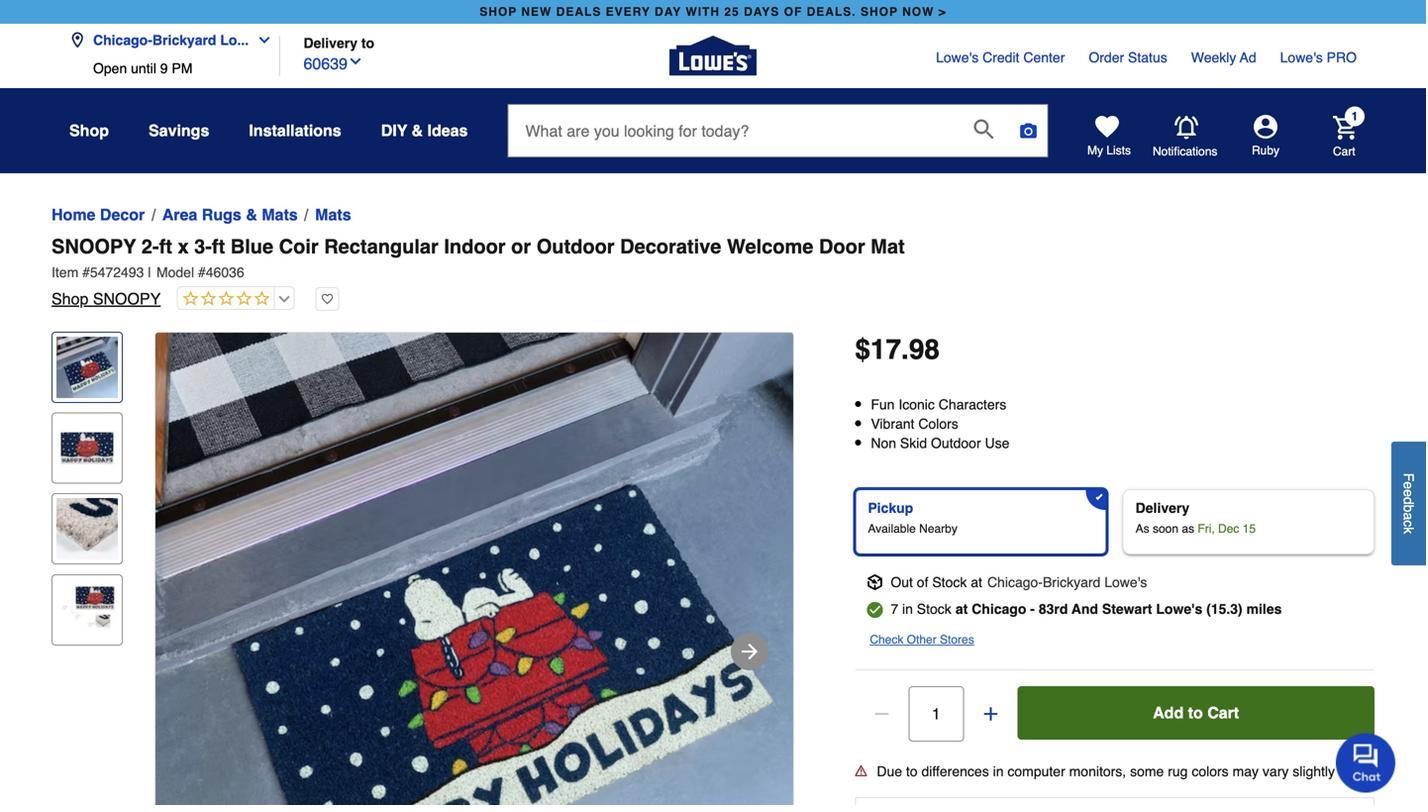 Task type: describe. For each thing, give the bounding box(es) containing it.
home decor
[[52, 206, 145, 224]]

may
[[1233, 763, 1259, 779]]

$
[[855, 334, 871, 366]]

fri,
[[1198, 522, 1215, 536]]

1 vertical spatial snoopy
[[93, 290, 161, 308]]

stewart
[[1102, 601, 1152, 617]]

of
[[917, 574, 929, 590]]

due to differences in computer monitors, some rug colors may vary slightly
[[877, 763, 1335, 779]]

installations button
[[249, 113, 341, 149]]

lowe's left credit
[[936, 50, 979, 65]]

pickup available nearby
[[868, 500, 958, 536]]

check other stores
[[870, 633, 974, 647]]

check
[[870, 633, 904, 647]]

area rugs & mats
[[162, 206, 298, 224]]

weekly
[[1191, 50, 1237, 65]]

0 vertical spatial cart
[[1333, 144, 1356, 158]]

mat
[[871, 235, 905, 258]]

lowe's pro
[[1280, 50, 1357, 65]]

vibrant
[[871, 416, 915, 432]]

area
[[162, 206, 197, 224]]

15.3
[[1211, 601, 1238, 617]]

item number 5 4 7 2 4 9 3 and model number 4 6 0 3 6 element
[[52, 262, 1375, 282]]

my lists link
[[1088, 115, 1131, 158]]

rug
[[1168, 763, 1188, 779]]

notifications
[[1153, 144, 1218, 158]]

stock for of
[[932, 574, 967, 590]]

model
[[156, 264, 194, 280]]

chicago- inside button
[[93, 32, 152, 48]]

stock for in
[[917, 601, 952, 617]]

weekly ad
[[1191, 50, 1257, 65]]

lowe's inside 'link'
[[1280, 50, 1323, 65]]

chicago
[[972, 601, 1027, 617]]

savings button
[[149, 113, 209, 149]]

location image
[[69, 32, 85, 48]]

60639 button
[[304, 50, 364, 76]]

Search Query text field
[[509, 105, 958, 157]]

colors
[[1192, 763, 1229, 779]]

1 e from the top
[[1401, 482, 1417, 489]]

delivery to
[[304, 35, 375, 51]]

zero stars image
[[178, 290, 270, 309]]

(
[[1207, 601, 1211, 617]]

2 ft from the left
[[212, 235, 225, 258]]

ideas
[[427, 121, 468, 140]]

days
[[744, 5, 780, 19]]

status
[[1128, 50, 1168, 65]]

my lists
[[1088, 144, 1131, 157]]

center
[[1024, 50, 1065, 65]]

1 vertical spatial in
[[993, 763, 1004, 779]]

1 vertical spatial &
[[246, 206, 257, 224]]

0 vertical spatial in
[[902, 601, 913, 617]]

2 shop from the left
[[861, 5, 898, 19]]

pro
[[1327, 50, 1357, 65]]

add
[[1153, 704, 1184, 722]]

check circle filled image
[[867, 602, 883, 618]]

delivery for as
[[1136, 500, 1190, 516]]

diy & ideas
[[381, 121, 468, 140]]

item
[[52, 264, 78, 280]]

46036
[[206, 264, 244, 280]]

1 horizontal spatial brickyard
[[1043, 574, 1101, 590]]

rugs
[[202, 206, 241, 224]]

home
[[52, 206, 96, 224]]

available
[[868, 522, 916, 536]]

lowe's home improvement cart image
[[1333, 116, 1357, 139]]

shop new deals every day with 25 days of deals. shop now > link
[[476, 0, 951, 24]]

shop button
[[69, 113, 109, 149]]

skid
[[900, 436, 927, 451]]

day
[[655, 5, 682, 19]]

differences
[[922, 763, 989, 779]]

soon
[[1153, 522, 1179, 536]]

to for add
[[1188, 704, 1203, 722]]

iconic
[[899, 397, 935, 413]]

chevron down image inside 60639 button
[[348, 53, 364, 69]]

f
[[1401, 473, 1417, 482]]

ruby button
[[1218, 115, 1313, 158]]

snoopy inside snoopy 2-ft x 3-ft blue coir rectangular indoor or outdoor decorative welcome door mat item # 5472493 | model # 46036
[[52, 235, 136, 258]]

shop new deals every day with 25 days of deals. shop now >
[[480, 5, 947, 19]]

chat invite button image
[[1336, 732, 1397, 793]]

add to cart
[[1153, 704, 1239, 722]]

-
[[1030, 601, 1035, 617]]

snoopy  #46036 image
[[156, 333, 793, 805]]

until
[[131, 60, 156, 76]]

7 in stock at chicago - 83rd and stewart lowe's ( 15.3 ) miles
[[891, 601, 1282, 617]]

chicago-brickyard lo...
[[93, 32, 249, 48]]

lists
[[1107, 144, 1131, 157]]

5472493
[[90, 264, 144, 280]]

lowe's home improvement lists image
[[1096, 115, 1119, 139]]

f e e d b a c k button
[[1392, 442, 1426, 565]]

weekly ad link
[[1191, 48, 1257, 67]]

brickyard inside button
[[152, 32, 216, 48]]

as
[[1182, 522, 1195, 536]]

cart inside add to cart button
[[1208, 704, 1239, 722]]

with
[[686, 5, 720, 19]]

b
[[1401, 505, 1417, 512]]

1 shop from the left
[[480, 5, 517, 19]]

indoor
[[444, 235, 506, 258]]

delivery as soon as fri, dec 15
[[1136, 500, 1256, 536]]

pickup image
[[867, 574, 883, 590]]

9
[[160, 60, 168, 76]]

2 # from the left
[[198, 264, 206, 280]]

home decor link
[[52, 203, 145, 227]]

my
[[1088, 144, 1103, 157]]

x
[[178, 235, 189, 258]]

dec
[[1218, 522, 1240, 536]]

savings
[[149, 121, 209, 140]]

or
[[511, 235, 531, 258]]

snoopy  #46036 - thumbnail3 image
[[56, 498, 118, 560]]

2 mats from the left
[[315, 206, 351, 224]]

minus image
[[872, 704, 892, 724]]



Task type: locate. For each thing, give the bounding box(es) containing it.
1 horizontal spatial delivery
[[1136, 500, 1190, 516]]

out
[[891, 574, 913, 590]]

d
[[1401, 497, 1417, 505]]

2-
[[141, 235, 159, 258]]

delivery
[[304, 35, 358, 51], [1136, 500, 1190, 516]]

lowe's credit center
[[936, 50, 1065, 65]]

cart right add
[[1208, 704, 1239, 722]]

shop for shop snoopy
[[52, 290, 89, 308]]

0 vertical spatial brickyard
[[152, 32, 216, 48]]

0 vertical spatial stock
[[932, 574, 967, 590]]

shop for shop
[[69, 121, 109, 140]]

outdoor
[[537, 235, 615, 258], [931, 436, 981, 451]]

1 horizontal spatial chicago-
[[987, 574, 1043, 590]]

lowe's left pro in the right of the page
[[1280, 50, 1323, 65]]

to
[[361, 35, 375, 51], [1188, 704, 1203, 722], [906, 763, 918, 779]]

pickup
[[868, 500, 913, 516]]

at
[[971, 574, 983, 590], [956, 601, 968, 617]]

1 vertical spatial chevron down image
[[348, 53, 364, 69]]

1 horizontal spatial in
[[993, 763, 1004, 779]]

snoopy  #46036 - thumbnail2 image
[[56, 418, 118, 479]]

plus image
[[981, 704, 1001, 724]]

order
[[1089, 50, 1124, 65]]

colors
[[919, 416, 959, 432]]

open until 9 pm
[[93, 60, 193, 76]]

0 vertical spatial delivery
[[304, 35, 358, 51]]

at for chicago-brickyard lowe's
[[971, 574, 983, 590]]

camera image
[[1019, 121, 1039, 141]]

chevron down image down delivery to
[[348, 53, 364, 69]]

1 # from the left
[[82, 264, 90, 280]]

diy
[[381, 121, 407, 140]]

check other stores button
[[870, 630, 974, 650]]

brickyard up "pm"
[[152, 32, 216, 48]]

0 horizontal spatial cart
[[1208, 704, 1239, 722]]

0 horizontal spatial delivery
[[304, 35, 358, 51]]

0 vertical spatial chicago-
[[93, 32, 152, 48]]

chevron down image left delivery to
[[249, 32, 273, 48]]

None search field
[[508, 104, 1048, 173]]

chevron down image
[[249, 32, 273, 48], [348, 53, 364, 69]]

1 horizontal spatial to
[[906, 763, 918, 779]]

computer
[[1008, 763, 1066, 779]]

c
[[1401, 520, 1417, 527]]

coir
[[279, 235, 319, 258]]

1 horizontal spatial shop
[[861, 5, 898, 19]]

ruby
[[1252, 144, 1280, 157]]

shop
[[69, 121, 109, 140], [52, 290, 89, 308]]

0 horizontal spatial &
[[246, 206, 257, 224]]

snoopy down 5472493
[[93, 290, 161, 308]]

1 vertical spatial delivery
[[1136, 500, 1190, 516]]

1 vertical spatial shop
[[52, 290, 89, 308]]

outdoor right or
[[537, 235, 615, 258]]

option group
[[847, 481, 1383, 562]]

and
[[1072, 601, 1098, 617]]

of
[[784, 5, 803, 19]]

e up b
[[1401, 489, 1417, 497]]

0 horizontal spatial chevron down image
[[249, 32, 273, 48]]

at for at
[[956, 601, 968, 617]]

use
[[985, 436, 1010, 451]]

0 horizontal spatial brickyard
[[152, 32, 216, 48]]

order status
[[1089, 50, 1168, 65]]

lowe's credit center link
[[936, 48, 1065, 67]]

warning image
[[855, 765, 867, 777]]

as
[[1136, 522, 1150, 536]]

decor
[[100, 206, 145, 224]]

to for due
[[906, 763, 918, 779]]

15
[[1243, 522, 1256, 536]]

1 horizontal spatial cart
[[1333, 144, 1356, 158]]

0 horizontal spatial in
[[902, 601, 913, 617]]

heart outline image
[[315, 287, 339, 311]]

outdoor down colors
[[931, 436, 981, 451]]

outdoor inside fun iconic characters vibrant colors non skid outdoor use
[[931, 436, 981, 451]]

7
[[891, 601, 899, 617]]

lowe's home improvement notification center image
[[1175, 116, 1199, 139]]

welcome
[[727, 235, 814, 258]]

)
[[1238, 601, 1243, 617]]

Stepper number input field with increment and decrement buttons number field
[[909, 686, 964, 742]]

1 horizontal spatial at
[[971, 574, 983, 590]]

0 vertical spatial chevron down image
[[249, 32, 273, 48]]

lo...
[[220, 32, 249, 48]]

& right rugs
[[246, 206, 257, 224]]

arrow right image
[[738, 640, 762, 664]]

chevron down image inside chicago-brickyard lo... button
[[249, 32, 273, 48]]

1 horizontal spatial #
[[198, 264, 206, 280]]

fun iconic characters vibrant colors non skid outdoor use
[[871, 397, 1010, 451]]

lowe's home improvement logo image
[[670, 12, 757, 100]]

in right 7
[[902, 601, 913, 617]]

#
[[82, 264, 90, 280], [198, 264, 206, 280]]

1 mats from the left
[[262, 206, 298, 224]]

every
[[606, 5, 651, 19]]

snoopy  #46036 - thumbnail4 image
[[56, 579, 118, 641]]

shop left new
[[480, 5, 517, 19]]

60639
[[304, 54, 348, 73]]

out of stock at chicago-brickyard lowe's
[[891, 574, 1147, 590]]

delivery up soon
[[1136, 500, 1190, 516]]

brickyard up and on the right bottom
[[1043, 574, 1101, 590]]

cart
[[1333, 144, 1356, 158], [1208, 704, 1239, 722]]

ft left x
[[159, 235, 172, 258]]

0 horizontal spatial mats
[[262, 206, 298, 224]]

to inside button
[[1188, 704, 1203, 722]]

0 horizontal spatial #
[[82, 264, 90, 280]]

order status link
[[1089, 48, 1168, 67]]

snoopy down home decor link
[[52, 235, 136, 258]]

$ 17 . 98
[[855, 334, 940, 366]]

0 vertical spatial &
[[412, 121, 423, 140]]

door
[[819, 235, 865, 258]]

at up "chicago"
[[971, 574, 983, 590]]

delivery inside delivery as soon as fri, dec 15
[[1136, 500, 1190, 516]]

at up stores
[[956, 601, 968, 617]]

0 horizontal spatial to
[[361, 35, 375, 51]]

slightly
[[1293, 763, 1335, 779]]

in left "computer" in the right bottom of the page
[[993, 763, 1004, 779]]

1 vertical spatial at
[[956, 601, 968, 617]]

non
[[871, 436, 896, 451]]

some
[[1130, 763, 1164, 779]]

1 horizontal spatial outdoor
[[931, 436, 981, 451]]

1 vertical spatial stock
[[917, 601, 952, 617]]

search image
[[974, 119, 994, 139]]

0 vertical spatial to
[[361, 35, 375, 51]]

open
[[93, 60, 127, 76]]

1 vertical spatial outdoor
[[931, 436, 981, 451]]

e up d
[[1401, 482, 1417, 489]]

0 vertical spatial snoopy
[[52, 235, 136, 258]]

.
[[901, 334, 909, 366]]

0 horizontal spatial outdoor
[[537, 235, 615, 258]]

98
[[909, 334, 940, 366]]

rectangular
[[324, 235, 439, 258]]

delivery up the 60639
[[304, 35, 358, 51]]

ad
[[1240, 50, 1257, 65]]

0 vertical spatial at
[[971, 574, 983, 590]]

1 vertical spatial chicago-
[[987, 574, 1043, 590]]

1 horizontal spatial chevron down image
[[348, 53, 364, 69]]

chicago- up "chicago"
[[987, 574, 1043, 590]]

2 vertical spatial to
[[906, 763, 918, 779]]

0 horizontal spatial shop
[[480, 5, 517, 19]]

2 horizontal spatial to
[[1188, 704, 1203, 722]]

# down 3-
[[198, 264, 206, 280]]

1 horizontal spatial ft
[[212, 235, 225, 258]]

# right item
[[82, 264, 90, 280]]

option group containing pickup
[[847, 481, 1383, 562]]

installations
[[249, 121, 341, 140]]

1 vertical spatial to
[[1188, 704, 1203, 722]]

1
[[1352, 109, 1358, 123]]

chicago-brickyard lo... button
[[69, 20, 280, 60]]

delivery for to
[[304, 35, 358, 51]]

lowe's up stewart at the right of page
[[1105, 574, 1147, 590]]

& inside button
[[412, 121, 423, 140]]

to for delivery
[[361, 35, 375, 51]]

chicago-
[[93, 32, 152, 48], [987, 574, 1043, 590]]

shop down item
[[52, 290, 89, 308]]

shop left now at right
[[861, 5, 898, 19]]

1 ft from the left
[[159, 235, 172, 258]]

1 vertical spatial brickyard
[[1043, 574, 1101, 590]]

17
[[871, 334, 901, 366]]

25
[[724, 5, 740, 19]]

lowe's left (
[[1156, 601, 1203, 617]]

snoopy  #46036 - thumbnail image
[[56, 337, 118, 398]]

& right diy
[[412, 121, 423, 140]]

f e e d b a c k
[[1401, 473, 1417, 534]]

k
[[1401, 527, 1417, 534]]

cart down lowe's home improvement cart icon
[[1333, 144, 1356, 158]]

0 horizontal spatial ft
[[159, 235, 172, 258]]

1 vertical spatial cart
[[1208, 704, 1239, 722]]

0 horizontal spatial at
[[956, 601, 968, 617]]

nearby
[[919, 522, 958, 536]]

3-
[[194, 235, 212, 258]]

snoopy 2-ft x 3-ft blue coir rectangular indoor or outdoor decorative welcome door mat item # 5472493 | model # 46036
[[52, 235, 905, 280]]

decorative
[[620, 235, 721, 258]]

shop down open on the top left of the page
[[69, 121, 109, 140]]

now
[[902, 5, 935, 19]]

due
[[877, 763, 902, 779]]

0 horizontal spatial chicago-
[[93, 32, 152, 48]]

deals
[[556, 5, 602, 19]]

brickyard
[[152, 32, 216, 48], [1043, 574, 1101, 590]]

stock down the 'of'
[[917, 601, 952, 617]]

stock right the 'of'
[[932, 574, 967, 590]]

0 vertical spatial shop
[[69, 121, 109, 140]]

ft up 46036
[[212, 235, 225, 258]]

1 horizontal spatial &
[[412, 121, 423, 140]]

deals.
[[807, 5, 856, 19]]

snoopy
[[52, 235, 136, 258], [93, 290, 161, 308]]

ft
[[159, 235, 172, 258], [212, 235, 225, 258]]

a
[[1401, 512, 1417, 520]]

blue
[[231, 235, 274, 258]]

0 vertical spatial outdoor
[[537, 235, 615, 258]]

other
[[907, 633, 937, 647]]

2 e from the top
[[1401, 489, 1417, 497]]

|
[[148, 264, 151, 280]]

lowe's pro link
[[1280, 48, 1357, 67]]

outdoor inside snoopy 2-ft x 3-ft blue coir rectangular indoor or outdoor decorative welcome door mat item # 5472493 | model # 46036
[[537, 235, 615, 258]]

chicago- up open on the top left of the page
[[93, 32, 152, 48]]

1 horizontal spatial mats
[[315, 206, 351, 224]]

stock
[[932, 574, 967, 590], [917, 601, 952, 617]]



Task type: vqa. For each thing, say whether or not it's contained in the screenshot.
Lowe'S Home Improvement Cart "icon"
yes



